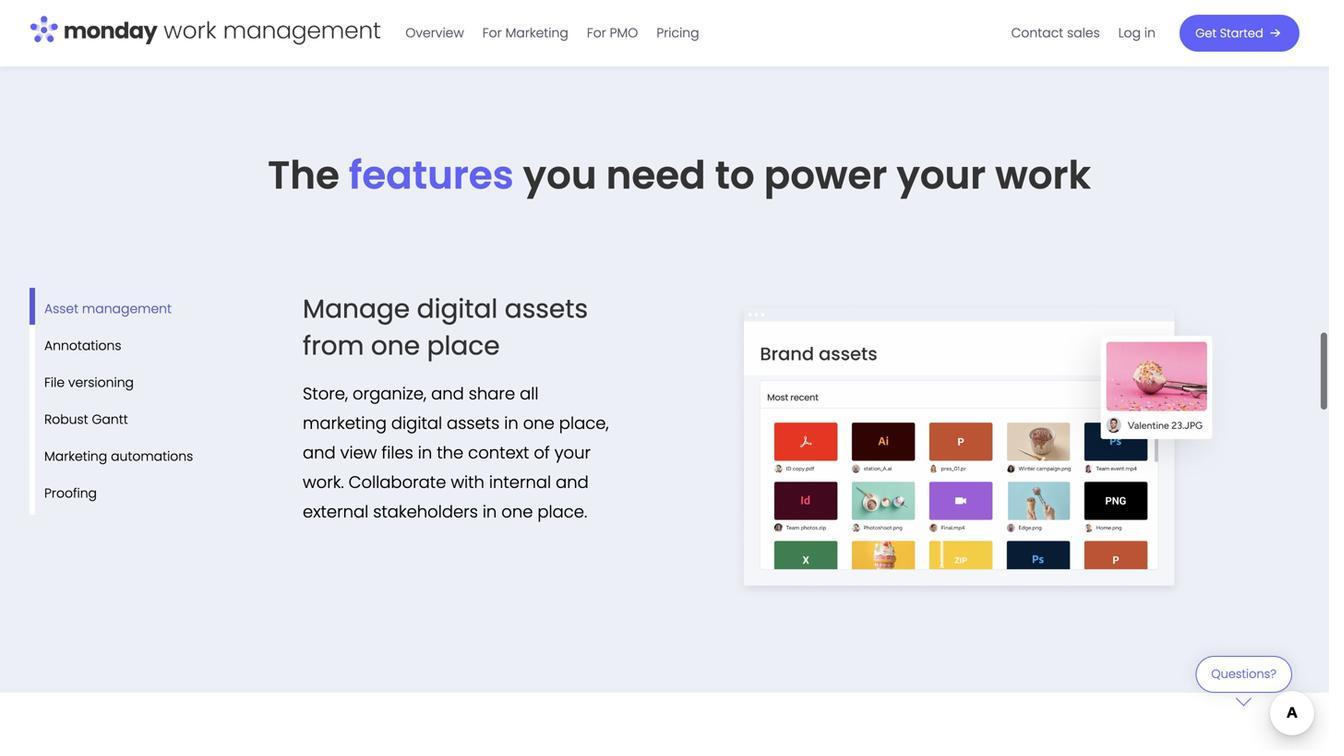 Task type: vqa. For each thing, say whether or not it's contained in the screenshot.
cookies in button
no



Task type: locate. For each thing, give the bounding box(es) containing it.
1 horizontal spatial marketing
[[506, 24, 569, 42]]

organize,
[[353, 382, 427, 406]]

all
[[520, 382, 539, 406]]

of
[[534, 441, 550, 465]]

for pmo
[[587, 24, 638, 42]]

digital up files
[[391, 412, 442, 435]]

1 horizontal spatial for
[[587, 24, 606, 42]]

collaborate
[[349, 471, 446, 495]]

context
[[468, 441, 530, 465]]

started
[[1220, 25, 1264, 42]]

digital
[[417, 291, 498, 327], [391, 412, 442, 435]]

assets
[[505, 291, 588, 327], [447, 412, 500, 435]]

for for for pmo
[[587, 24, 606, 42]]

robust
[[44, 411, 88, 429]]

marketing
[[506, 24, 569, 42], [44, 448, 107, 466]]

get
[[1196, 25, 1217, 42]]

asset management
[[44, 300, 172, 318]]

stakeholders
[[373, 501, 478, 524]]

place,
[[559, 412, 609, 435]]

2 horizontal spatial and
[[556, 471, 589, 495]]

for inside for pmo link
[[587, 24, 606, 42]]

from
[[303, 328, 364, 364]]

1 vertical spatial assets
[[447, 412, 500, 435]]

0 horizontal spatial assets
[[447, 412, 500, 435]]

place
[[427, 328, 500, 364]]

and up "work."
[[303, 441, 336, 465]]

one up of
[[523, 412, 555, 435]]

pricing link
[[648, 18, 709, 48]]

assets up all at bottom left
[[505, 291, 588, 327]]

and left share
[[431, 382, 464, 406]]

in down with
[[483, 501, 497, 524]]

for inside for marketing "link"
[[483, 24, 502, 42]]

0 vertical spatial one
[[371, 328, 420, 364]]

for
[[483, 24, 502, 42], [587, 24, 606, 42]]

0 horizontal spatial for
[[483, 24, 502, 42]]

1 vertical spatial marketing
[[44, 448, 107, 466]]

contact sales link
[[1002, 18, 1110, 48]]

overview
[[406, 24, 464, 42]]

1 for from the left
[[483, 24, 502, 42]]

0 horizontal spatial marketing
[[44, 448, 107, 466]]

2 vertical spatial and
[[556, 471, 589, 495]]

assets down share
[[447, 412, 500, 435]]

for left pmo
[[587, 24, 606, 42]]

share
[[469, 382, 515, 406]]

one down internal
[[502, 501, 533, 524]]

for marketing link
[[474, 18, 578, 48]]

0 horizontal spatial your
[[555, 441, 591, 465]]

your
[[897, 148, 986, 202], [555, 441, 591, 465]]

overview link
[[396, 18, 474, 48]]

internal
[[489, 471, 551, 495]]

file versioning tab
[[30, 362, 134, 405]]

one inside manage digital assets from one place
[[371, 328, 420, 364]]

list
[[1002, 0, 1165, 66]]

proofing
[[44, 485, 97, 503]]

digital asset management image
[[678, 291, 1241, 631]]

the
[[268, 148, 340, 202]]

automations
[[111, 448, 193, 466]]

to
[[715, 148, 755, 202]]

1 vertical spatial your
[[555, 441, 591, 465]]

marketing down "robust gantt" "tab" in the left bottom of the page
[[44, 448, 107, 466]]

1 vertical spatial and
[[303, 441, 336, 465]]

pmo
[[610, 24, 638, 42]]

marketing inside "link"
[[506, 24, 569, 42]]

one
[[371, 328, 420, 364], [523, 412, 555, 435], [502, 501, 533, 524]]

your inside store, organize, and share all marketing digital assets in one place, and view files in the context of your work. collaborate with internal and external stakeholders in one place.
[[555, 441, 591, 465]]

and
[[431, 382, 464, 406], [303, 441, 336, 465], [556, 471, 589, 495]]

marketing left for pmo
[[506, 24, 569, 42]]

1 vertical spatial digital
[[391, 412, 442, 435]]

0 vertical spatial digital
[[417, 291, 498, 327]]

robust gantt
[[44, 411, 128, 429]]

work.
[[303, 471, 344, 495]]

0 vertical spatial marketing
[[506, 24, 569, 42]]

and up place.
[[556, 471, 589, 495]]

0 vertical spatial assets
[[505, 291, 588, 327]]

1 horizontal spatial assets
[[505, 291, 588, 327]]

in right log
[[1145, 24, 1156, 42]]

file
[[44, 374, 65, 392]]

0 vertical spatial your
[[897, 148, 986, 202]]

digital inside store, organize, and share all marketing digital assets in one place, and view files in the context of your work. collaborate with internal and external stakeholders in one place.
[[391, 412, 442, 435]]

digital up place
[[417, 291, 498, 327]]

one up organize,
[[371, 328, 420, 364]]

store,
[[303, 382, 348, 406]]

for right overview
[[483, 24, 502, 42]]

in
[[1145, 24, 1156, 42], [504, 412, 519, 435], [418, 441, 432, 465], [483, 501, 497, 524]]

2 for from the left
[[587, 24, 606, 42]]

file versioning
[[44, 374, 134, 392]]

main element
[[396, 0, 1300, 66]]

1 horizontal spatial and
[[431, 382, 464, 406]]

1 vertical spatial one
[[523, 412, 555, 435]]



Task type: describe. For each thing, give the bounding box(es) containing it.
management
[[82, 300, 172, 318]]

marketing
[[303, 412, 387, 435]]

power
[[764, 148, 888, 202]]

store, organize, and share all marketing digital assets in one place, and view files in the context of your work. collaborate with internal and external stakeholders in one place.
[[303, 382, 609, 524]]

with
[[451, 471, 485, 495]]

get started
[[1196, 25, 1264, 42]]

work
[[996, 148, 1091, 202]]

2 vertical spatial one
[[502, 501, 533, 524]]

place.
[[538, 501, 588, 524]]

marketing automations tab
[[30, 436, 193, 478]]

in left the
[[418, 441, 432, 465]]

log
[[1119, 24, 1141, 42]]

questions?
[[1212, 666, 1277, 683]]

asset
[[44, 300, 79, 318]]

for pmo link
[[578, 18, 648, 48]]

0 vertical spatial and
[[431, 382, 464, 406]]

external
[[303, 501, 369, 524]]

files
[[382, 441, 414, 465]]

you
[[523, 148, 597, 202]]

manage digital assets from one place
[[303, 291, 588, 364]]

in up context
[[504, 412, 519, 435]]

need
[[606, 148, 706, 202]]

versioning
[[68, 374, 134, 392]]

view
[[340, 441, 377, 465]]

0 horizontal spatial and
[[303, 441, 336, 465]]

pricing
[[657, 24, 700, 42]]

monday.com work management image
[[30, 12, 382, 51]]

the features you need to power your work
[[268, 148, 1091, 202]]

marketing automations
[[44, 448, 193, 466]]

for marketing
[[483, 24, 569, 42]]

annotations tab
[[30, 325, 121, 368]]

1 horizontal spatial your
[[897, 148, 986, 202]]

contact
[[1012, 24, 1064, 42]]

sales
[[1068, 24, 1100, 42]]

robust gantt tab
[[30, 399, 128, 441]]

annotations
[[44, 337, 121, 355]]

digital inside manage digital assets from one place
[[417, 291, 498, 327]]

gantt
[[92, 411, 128, 429]]

log in
[[1119, 24, 1156, 42]]

assets inside manage digital assets from one place
[[505, 291, 588, 327]]

features
[[349, 148, 514, 202]]

contact sales
[[1012, 24, 1100, 42]]

questions? button
[[1196, 657, 1293, 707]]

asset management tab
[[30, 288, 172, 331]]

for for for marketing
[[483, 24, 502, 42]]

assets inside store, organize, and share all marketing digital assets in one place, and view files in the context of your work. collaborate with internal and external stakeholders in one place.
[[447, 412, 500, 435]]

proofing tab
[[30, 473, 97, 515]]

get started button
[[1180, 15, 1300, 52]]

the
[[437, 441, 464, 465]]

list containing contact sales
[[1002, 0, 1165, 66]]

manage
[[303, 291, 410, 327]]

log in link
[[1110, 18, 1165, 48]]

marketing inside tab
[[44, 448, 107, 466]]



